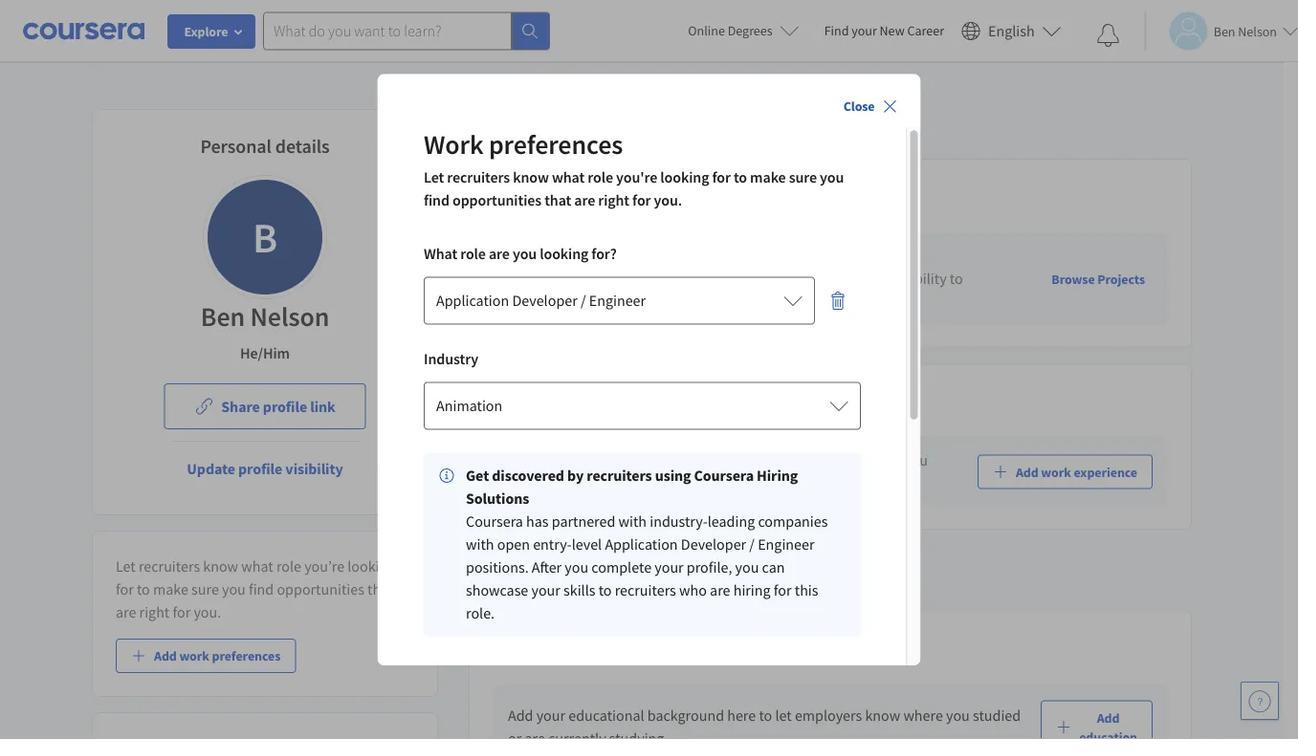 Task type: vqa. For each thing, say whether or not it's contained in the screenshot.
"graded quiz 2 • 30 minutes"
no



Task type: locate. For each thing, give the bounding box(es) containing it.
preferences up you're
[[488, 128, 622, 161]]

for inside get discovered by recruiters using coursera hiring solutions coursera has partnered with industry-leading companies with open entry-level application developer / engineer positions. after you complete your profile, you can showcase your skills to recruiters who are hiring for this role.
[[773, 581, 791, 601]]

projects up the and
[[852, 247, 906, 266]]

are up the solve
[[488, 245, 509, 264]]

1 horizontal spatial skills
[[611, 247, 645, 266]]

1 horizontal spatial you.
[[653, 191, 682, 210]]

are inside work preferences let recruiters know what role you're looking for to make sure you find opportunities that are right for you.
[[574, 191, 595, 210]]

looking inside work preferences let recruiters know what role you're looking for to make sure you find opportunities that are right for you.
[[660, 168, 709, 187]]

engineer inside get discovered by recruiters using coursera hiring solutions coursera has partnered with industry-leading companies with open entry-level application developer / engineer positions. after you complete your profile, you can showcase your skills to recruiters who are hiring for this role.
[[757, 535, 814, 555]]

get discovered by recruiters using coursera hiring solutions element
[[423, 453, 860, 637]]

work right edit icon
[[423, 128, 483, 161]]

you
[[819, 168, 843, 187], [512, 245, 536, 264], [904, 451, 928, 470], [564, 558, 588, 578], [735, 558, 758, 578], [222, 580, 246, 599], [946, 706, 970, 725]]

1 vertical spatial you're
[[304, 557, 344, 576]]

b button
[[203, 175, 327, 299]]

0 vertical spatial work
[[423, 128, 483, 161]]

help center image
[[1248, 690, 1271, 713]]

right
[[598, 191, 629, 210], [139, 603, 170, 622]]

projects
[[852, 247, 906, 266], [536, 269, 588, 289]]

link
[[310, 397, 335, 416]]

work inside the add your past work experience here. if you're just starting out, you can add internships or volunteer experience instead.
[[599, 451, 631, 470]]

that inside let recruiters know what role you're looking for to make sure you find opportunities that are right for you.
[[367, 580, 394, 599]]

looking
[[660, 168, 709, 187], [539, 245, 588, 264], [347, 557, 395, 576]]

0 horizontal spatial preferences
[[212, 648, 281, 665]]

1 horizontal spatial with
[[618, 513, 646, 532]]

0 horizontal spatial skills
[[563, 581, 595, 601]]

what
[[551, 168, 584, 187], [241, 557, 273, 576]]

you down the close in the right of the page
[[819, 168, 843, 187]]

you're
[[754, 451, 794, 470], [304, 557, 344, 576]]

engineer
[[588, 292, 645, 311], [757, 535, 814, 555]]

work for preferences
[[423, 128, 483, 161]]

or left using
[[636, 474, 650, 493]]

education
[[469, 562, 584, 595]]

1 horizontal spatial right
[[598, 191, 629, 210]]

profile
[[263, 397, 307, 416], [238, 459, 282, 478]]

engineer down for?
[[588, 292, 645, 311]]

you.
[[653, 191, 682, 210], [194, 603, 221, 622]]

recruiters inside let recruiters know what role you're looking for to make sure you find opportunities that are right for you.
[[139, 557, 200, 576]]

you right out,
[[904, 451, 928, 470]]

0 vertical spatial or
[[636, 474, 650, 493]]

1 vertical spatial projects
[[536, 269, 588, 289]]

here down for?
[[591, 269, 620, 289]]

0 horizontal spatial /
[[580, 292, 585, 311]]

to inside get discovered by recruiters using coursera hiring solutions coursera has partnered with industry-leading companies with open entry-level application developer / engineer positions. after you complete your profile, you can showcase your skills to recruiters who are hiring for this role.
[[598, 581, 611, 601]]

can inside get discovered by recruiters using coursera hiring solutions coursera has partnered with industry-leading companies with open entry-level application developer / engineer positions. after you complete your profile, you can showcase your skills to recruiters who are hiring for this role.
[[761, 558, 784, 578]]

can inside the add your past work experience here. if you're just starting out, you can add internships or volunteer experience instead.
[[508, 474, 531, 493]]

projects up the what role are you looking for?
[[493, 184, 559, 208]]

1 horizontal spatial experience
[[718, 474, 787, 493]]

are
[[574, 191, 595, 210], [488, 245, 509, 264], [709, 581, 730, 601], [116, 603, 136, 622], [525, 729, 545, 739]]

0 horizontal spatial application
[[436, 292, 509, 311]]

work left 'history'
[[493, 390, 535, 413]]

work
[[599, 451, 631, 470], [1041, 464, 1071, 481], [179, 648, 209, 665]]

1 vertical spatial projects
[[1097, 270, 1145, 288]]

0 vertical spatial preferences
[[488, 128, 622, 161]]

0 vertical spatial with
[[733, 247, 764, 266]]

sure
[[788, 168, 816, 187], [191, 580, 219, 599]]

know down experience at the left of page
[[512, 168, 548, 187]]

work inside add work preferences button
[[179, 648, 209, 665]]

2 horizontal spatial work
[[1041, 464, 1071, 481]]

skills down 'level' at the bottom left of page
[[563, 581, 595, 601]]

coursera image
[[23, 16, 144, 46]]

know inside add your educational background here to let employers know where you studied or are currently studying.
[[865, 706, 900, 725]]

are inside get discovered by recruiters using coursera hiring solutions coursera has partnered with industry-leading companies with open entry-level application developer / engineer positions. after you complete your profile, you can showcase your skills to recruiters who are hiring for this role.
[[709, 581, 730, 601]]

you. up add work preferences button
[[194, 603, 221, 622]]

leading
[[707, 513, 754, 532]]

0 horizontal spatial make
[[153, 580, 188, 599]]

english button
[[954, 0, 1069, 62]]

add work experience
[[1016, 464, 1137, 481]]

are up add work preferences button
[[116, 603, 136, 622]]

application up complete
[[604, 535, 677, 555]]

2 horizontal spatial experience
[[1074, 464, 1137, 481]]

right up add work preferences button
[[139, 603, 170, 622]]

by
[[567, 467, 583, 486]]

1 horizontal spatial here
[[727, 706, 756, 725]]

application inside get discovered by recruiters using coursera hiring solutions coursera has partnered with industry-leading companies with open entry-level application developer / engineer positions. after you complete your profile, you can showcase your skills to recruiters who are hiring for this role.
[[604, 535, 677, 555]]

1 horizontal spatial make
[[750, 168, 785, 187]]

sure up relevant
[[788, 168, 816, 187]]

or inside add your educational background here to let employers know where you studied or are currently studying.
[[508, 729, 522, 739]]

2 horizontal spatial looking
[[660, 168, 709, 187]]

/ right real-
[[580, 292, 585, 311]]

your
[[852, 22, 877, 39], [577, 247, 608, 266], [724, 269, 753, 289], [536, 451, 565, 470], [654, 558, 683, 578], [531, 581, 560, 601], [536, 706, 565, 725]]

0 horizontal spatial looking
[[347, 557, 395, 576]]

0 horizontal spatial with
[[465, 535, 494, 555]]

0 horizontal spatial or
[[508, 729, 522, 739]]

education
[[1079, 728, 1137, 739]]

1 vertical spatial what
[[241, 557, 273, 576]]

who
[[679, 581, 706, 601]]

if
[[742, 451, 751, 470]]

1 vertical spatial developer
[[680, 535, 746, 555]]

1 vertical spatial find
[[249, 580, 274, 599]]

career
[[907, 22, 944, 39]]

1 horizontal spatial find
[[423, 191, 449, 210]]

know left where
[[865, 706, 900, 725]]

work
[[423, 128, 483, 161], [493, 390, 535, 413]]

browse projects
[[1052, 270, 1145, 288]]

1 horizontal spatial coursera
[[694, 467, 753, 486]]

studying.
[[609, 729, 668, 739]]

make up job-
[[750, 168, 785, 187]]

here inside 'showcase your skills to recruiters with job-relevant projects add projects here to demonstrate your technical expertise and ability to solve real-world problems.'
[[591, 269, 620, 289]]

2 vertical spatial role
[[276, 557, 301, 576]]

profile for update
[[238, 459, 282, 478]]

your left the technical
[[724, 269, 753, 289]]

preferences down let recruiters know what role you're looking for to make sure you find opportunities that are right for you.
[[212, 648, 281, 665]]

coursera
[[694, 467, 753, 486], [465, 513, 523, 532]]

0 horizontal spatial find
[[249, 580, 274, 599]]

developer inside 'application developer / engineer' button
[[512, 292, 577, 311]]

0 vertical spatial here
[[591, 269, 620, 289]]

or left currently
[[508, 729, 522, 739]]

0 vertical spatial sure
[[788, 168, 816, 187]]

showcase
[[508, 247, 574, 266]]

what inside work preferences let recruiters know what role you're looking for to make sure you find opportunities that are right for you.
[[551, 168, 584, 187]]

1 horizontal spatial what
[[551, 168, 584, 187]]

with
[[733, 247, 764, 266], [618, 513, 646, 532], [465, 535, 494, 555]]

make up add work preferences button
[[153, 580, 188, 599]]

0 vertical spatial let
[[423, 168, 444, 187]]

0 vertical spatial developer
[[512, 292, 577, 311]]

you. down you're
[[653, 191, 682, 210]]

you up add work preferences
[[222, 580, 246, 599]]

0 horizontal spatial role
[[276, 557, 301, 576]]

with inside 'showcase your skills to recruiters with job-relevant projects add projects here to demonstrate your technical expertise and ability to solve real-world problems.'
[[733, 247, 764, 266]]

2 vertical spatial looking
[[347, 557, 395, 576]]

projects up real-
[[536, 269, 588, 289]]

find
[[423, 191, 449, 210], [249, 580, 274, 599]]

0 horizontal spatial you.
[[194, 603, 221, 622]]

1 vertical spatial skills
[[563, 581, 595, 601]]

0 vertical spatial find
[[423, 191, 449, 210]]

world
[[573, 292, 610, 312]]

add work preferences button
[[116, 639, 296, 673]]

developer up profile,
[[680, 535, 746, 555]]

can up "hiring"
[[761, 558, 784, 578]]

ben
[[201, 300, 245, 333]]

add inside the add your past work experience here. if you're just starting out, you can add internships or volunteer experience instead.
[[508, 451, 533, 470]]

add education button
[[1041, 701, 1153, 739]]

1 horizontal spatial work
[[599, 451, 631, 470]]

coursera up leading
[[694, 467, 753, 486]]

1 vertical spatial profile
[[238, 459, 282, 478]]

0 horizontal spatial what
[[241, 557, 273, 576]]

engineer down companies
[[757, 535, 814, 555]]

starting
[[823, 451, 872, 470]]

or inside the add your past work experience here. if you're just starting out, you can add internships or volunteer experience instead.
[[636, 474, 650, 493]]

know up add work preferences
[[203, 557, 238, 576]]

add inside the add education
[[1097, 709, 1120, 726]]

are left currently
[[525, 729, 545, 739]]

1 vertical spatial looking
[[539, 245, 588, 264]]

0 vertical spatial application
[[436, 292, 509, 311]]

/ down leading
[[749, 535, 754, 555]]

find up what
[[423, 191, 449, 210]]

1 vertical spatial right
[[139, 603, 170, 622]]

right inside work preferences let recruiters know what role you're looking for to make sure you find opportunities that are right for you.
[[598, 191, 629, 210]]

role
[[587, 168, 613, 187], [460, 245, 485, 264], [276, 557, 301, 576]]

you inside add your educational background here to let employers know where you studied or are currently studying.
[[946, 706, 970, 725]]

1 horizontal spatial sure
[[788, 168, 816, 187]]

you're
[[616, 168, 657, 187]]

for
[[712, 168, 730, 187], [632, 191, 650, 210], [116, 580, 134, 599], [773, 581, 791, 601], [173, 603, 191, 622]]

1 horizontal spatial engineer
[[757, 535, 814, 555]]

profile right update
[[238, 459, 282, 478]]

your inside the add your past work experience here. if you're just starting out, you can add internships or volunteer experience instead.
[[536, 451, 565, 470]]

1 vertical spatial know
[[203, 557, 238, 576]]

0 vertical spatial that
[[544, 191, 571, 210]]

are up for?
[[574, 191, 595, 210]]

1 vertical spatial with
[[618, 513, 646, 532]]

1 horizontal spatial you're
[[754, 451, 794, 470]]

make
[[750, 168, 785, 187], [153, 580, 188, 599]]

with left job-
[[733, 247, 764, 266]]

1 horizontal spatial role
[[460, 245, 485, 264]]

add
[[534, 474, 559, 493]]

0 horizontal spatial right
[[139, 603, 170, 622]]

history
[[539, 390, 596, 413]]

1 vertical spatial you.
[[194, 603, 221, 622]]

1 horizontal spatial projects
[[1097, 270, 1145, 288]]

Application Developer / Engineer button
[[423, 277, 814, 325]]

1 horizontal spatial can
[[761, 558, 784, 578]]

work inside add work experience button
[[1041, 464, 1071, 481]]

work for add work preferences
[[179, 648, 209, 665]]

can left the add
[[508, 474, 531, 493]]

0 horizontal spatial here
[[591, 269, 620, 289]]

1 vertical spatial preferences
[[212, 648, 281, 665]]

1 horizontal spatial know
[[512, 168, 548, 187]]

here inside add your educational background here to let employers know where you studied or are currently studying.
[[727, 706, 756, 725]]

1 horizontal spatial application
[[604, 535, 677, 555]]

developer down showcase
[[512, 292, 577, 311]]

0 vertical spatial you're
[[754, 451, 794, 470]]

1 vertical spatial /
[[749, 535, 754, 555]]

0 horizontal spatial let
[[116, 557, 136, 576]]

1 vertical spatial opportunities
[[277, 580, 364, 599]]

1 vertical spatial application
[[604, 535, 677, 555]]

2 horizontal spatial with
[[733, 247, 764, 266]]

are down profile,
[[709, 581, 730, 601]]

engineer inside button
[[588, 292, 645, 311]]

0 vertical spatial what
[[551, 168, 584, 187]]

1 vertical spatial let
[[116, 557, 136, 576]]

application down what
[[436, 292, 509, 311]]

0 vertical spatial make
[[750, 168, 785, 187]]

profile inside 'button'
[[263, 397, 307, 416]]

profile left link
[[263, 397, 307, 416]]

preferences inside work preferences let recruiters know what role you're looking for to make sure you find opportunities that are right for you.
[[488, 128, 622, 161]]

right down you're
[[598, 191, 629, 210]]

can
[[508, 474, 531, 493], [761, 558, 784, 578]]

0 vertical spatial engineer
[[588, 292, 645, 311]]

expertise
[[817, 269, 876, 289]]

close
[[843, 98, 875, 115]]

you inside let recruiters know what role you're looking for to make sure you find opportunities that are right for you.
[[222, 580, 246, 599]]

opportunities inside let recruiters know what role you're looking for to make sure you find opportunities that are right for you.
[[277, 580, 364, 599]]

0 horizontal spatial know
[[203, 557, 238, 576]]

update
[[187, 459, 235, 478]]

add for experience
[[1016, 464, 1038, 481]]

you down 'level' at the bottom left of page
[[564, 558, 588, 578]]

0 vertical spatial looking
[[660, 168, 709, 187]]

work inside work preferences let recruiters know what role you're looking for to make sure you find opportunities that are right for you.
[[423, 128, 483, 161]]

your up currently
[[536, 706, 565, 725]]

with up positions.
[[465, 535, 494, 555]]

update profile visibility
[[187, 459, 343, 478]]

2 vertical spatial know
[[865, 706, 900, 725]]

industry
[[423, 350, 478, 369]]

0 horizontal spatial can
[[508, 474, 531, 493]]

0 vertical spatial you.
[[653, 191, 682, 210]]

your up the add
[[536, 451, 565, 470]]

to inside add your educational background here to let employers know where you studied or are currently studying.
[[759, 706, 772, 725]]

work preferences dialog
[[377, 74, 921, 739]]

that
[[544, 191, 571, 210], [367, 580, 394, 599]]

just
[[797, 451, 820, 470]]

1 horizontal spatial /
[[749, 535, 754, 555]]

0 horizontal spatial that
[[367, 580, 394, 599]]

1 vertical spatial that
[[367, 580, 394, 599]]

projects right browse
[[1097, 270, 1145, 288]]

looking inside let recruiters know what role you're looking for to make sure you find opportunities that are right for you.
[[347, 557, 395, 576]]

1 vertical spatial sure
[[191, 580, 219, 599]]

0 vertical spatial /
[[580, 292, 585, 311]]

1 horizontal spatial that
[[544, 191, 571, 210]]

after
[[531, 558, 561, 578]]

0 horizontal spatial work
[[179, 648, 209, 665]]

0 horizontal spatial you're
[[304, 557, 344, 576]]

are inside let recruiters know what role you're looking for to make sure you find opportunities that are right for you.
[[116, 603, 136, 622]]

/ inside get discovered by recruiters using coursera hiring solutions coursera has partnered with industry-leading companies with open entry-level application developer / engineer positions. after you complete your profile, you can showcase your skills to recruiters who are hiring for this role.
[[749, 535, 754, 555]]

1 vertical spatial or
[[508, 729, 522, 739]]

your up who on the right bottom of the page
[[654, 558, 683, 578]]

projects
[[493, 184, 559, 208], [1097, 270, 1145, 288]]

0 horizontal spatial work
[[423, 128, 483, 161]]

add inside add your educational background here to let employers know where you studied or are currently studying.
[[508, 706, 533, 725]]

recruiters inside 'showcase your skills to recruiters with job-relevant projects add projects here to demonstrate your technical expertise and ability to solve real-world problems.'
[[665, 247, 730, 266]]

sure up add work preferences button
[[191, 580, 219, 599]]

with down information: get discovered by recruiters using coursera hiring solutions element
[[618, 513, 646, 532]]

0 horizontal spatial projects
[[536, 269, 588, 289]]

experience
[[634, 451, 704, 470], [1074, 464, 1137, 481], [718, 474, 787, 493]]

role inside let recruiters know what role you're looking for to make sure you find opportunities that are right for you.
[[276, 557, 301, 576]]

1 horizontal spatial let
[[423, 168, 444, 187]]

you right where
[[946, 706, 970, 725]]

0 horizontal spatial projects
[[493, 184, 559, 208]]

personal details
[[200, 134, 330, 158]]

details
[[275, 134, 330, 158]]

real-
[[544, 292, 573, 312]]

1 horizontal spatial work
[[493, 390, 535, 413]]

out,
[[875, 451, 901, 470]]

what
[[423, 245, 457, 264]]

industry-
[[649, 513, 707, 532]]

coursera down solutions
[[465, 513, 523, 532]]

1 vertical spatial here
[[727, 706, 756, 725]]

add for past
[[508, 451, 533, 470]]

0 vertical spatial projects
[[493, 184, 559, 208]]

0 horizontal spatial engineer
[[588, 292, 645, 311]]

here left let
[[727, 706, 756, 725]]

application
[[436, 292, 509, 311], [604, 535, 677, 555]]

skills inside 'showcase your skills to recruiters with job-relevant projects add projects here to demonstrate your technical expertise and ability to solve real-world problems.'
[[611, 247, 645, 266]]

past
[[568, 451, 596, 470]]

showcase
[[465, 581, 528, 601]]

add for preferences
[[154, 648, 177, 665]]

skills
[[611, 247, 645, 266], [563, 581, 595, 601]]

skills up 'application developer / engineer' button
[[611, 247, 645, 266]]

None search field
[[263, 12, 550, 50]]

1 horizontal spatial or
[[636, 474, 650, 493]]

profile inside 'button'
[[238, 459, 282, 478]]

0 vertical spatial skills
[[611, 247, 645, 266]]

1 vertical spatial make
[[153, 580, 188, 599]]

find up add work preferences
[[249, 580, 274, 599]]



Task type: describe. For each thing, give the bounding box(es) containing it.
know inside work preferences let recruiters know what role you're looking for to make sure you find opportunities that are right for you.
[[512, 168, 548, 187]]

let inside let recruiters know what role you're looking for to make sure you find opportunities that are right for you.
[[116, 557, 136, 576]]

you're inside let recruiters know what role you're looking for to make sure you find opportunities that are right for you.
[[304, 557, 344, 576]]

let
[[775, 706, 792, 725]]

application developer / engineer
[[436, 292, 645, 311]]

edit image
[[407, 124, 423, 140]]

recruiters inside work preferences let recruiters know what role you're looking for to make sure you find opportunities that are right for you.
[[447, 168, 509, 187]]

entry-
[[532, 535, 571, 555]]

2 vertical spatial with
[[465, 535, 494, 555]]

experience inside button
[[1074, 464, 1137, 481]]

profile,
[[686, 558, 732, 578]]

1 vertical spatial role
[[460, 245, 485, 264]]

1 horizontal spatial projects
[[852, 247, 906, 266]]

problems.
[[613, 292, 678, 312]]

work for history
[[493, 390, 535, 413]]

delete image
[[828, 292, 847, 311]]

add your educational background here to let employers know where you studied or are currently studying.
[[508, 706, 1021, 739]]

hiring
[[733, 581, 770, 601]]

sure inside let recruiters know what role you're looking for to make sure you find opportunities that are right for you.
[[191, 580, 219, 599]]

you inside work preferences let recruiters know what role you're looking for to make sure you find opportunities that are right for you.
[[819, 168, 843, 187]]

application inside button
[[436, 292, 509, 311]]

add work preferences
[[154, 648, 281, 665]]

personal
[[200, 134, 271, 158]]

your inside add your educational background here to let employers know where you studied or are currently studying.
[[536, 706, 565, 725]]

information: get discovered by recruiters using coursera hiring solutions element
[[465, 465, 845, 511]]

find inside work preferences let recruiters know what role you're looking for to make sure you find opportunities that are right for you.
[[423, 191, 449, 210]]

he/him
[[240, 343, 290, 363]]

currently
[[548, 729, 606, 739]]

share profile link
[[221, 397, 335, 416]]

developer inside get discovered by recruiters using coursera hiring solutions coursera has partnered with industry-leading companies with open entry-level application developer / engineer positions. after you complete your profile, you can showcase your skills to recruiters who are hiring for this role.
[[680, 535, 746, 555]]

your down after
[[531, 581, 560, 601]]

let inside work preferences let recruiters know what role you're looking for to make sure you find opportunities that are right for you.
[[423, 168, 444, 187]]

to inside work preferences let recruiters know what role you're looking for to make sure you find opportunities that are right for you.
[[733, 168, 747, 187]]

ben nelson
[[201, 300, 329, 333]]

make inside let recruiters know what role you're looking for to make sure you find opportunities that are right for you.
[[153, 580, 188, 599]]

credentials
[[493, 636, 586, 660]]

add your past work experience here. if you're just starting out, you can add internships or volunteer experience instead.
[[508, 451, 928, 493]]

work history
[[493, 390, 596, 413]]

add inside 'showcase your skills to recruiters with job-relevant projects add projects here to demonstrate your technical expertise and ability to solve real-world problems.'
[[508, 269, 533, 289]]

you. inside work preferences let recruiters know what role you're looking for to make sure you find opportunities that are right for you.
[[653, 191, 682, 210]]

find inside let recruiters know what role you're looking for to make sure you find opportunities that are right for you.
[[249, 580, 274, 599]]

what inside let recruiters know what role you're looking for to make sure you find opportunities that are right for you.
[[241, 557, 273, 576]]

you up "hiring"
[[735, 558, 758, 578]]

discovered
[[491, 467, 564, 486]]

instead.
[[790, 474, 841, 493]]

volunteer
[[653, 474, 715, 493]]

show notifications image
[[1097, 24, 1120, 47]]

close button
[[836, 89, 905, 124]]

solve
[[508, 292, 541, 312]]

hiring
[[756, 467, 797, 486]]

/ inside button
[[580, 292, 585, 311]]

visibility
[[285, 459, 343, 478]]

are inside add your educational background here to let employers know where you studied or are currently studying.
[[525, 729, 545, 739]]

you're inside the add your past work experience here. if you're just starting out, you can add internships or volunteer experience instead.
[[754, 451, 794, 470]]

find
[[824, 22, 849, 39]]

complete
[[591, 558, 651, 578]]

educational
[[568, 706, 644, 725]]

open
[[497, 535, 529, 555]]

get
[[465, 467, 488, 486]]

studied
[[973, 706, 1021, 725]]

where
[[903, 706, 943, 725]]

has
[[526, 513, 548, 532]]

level
[[571, 535, 601, 555]]

to inside let recruiters know what role you're looking for to make sure you find opportunities that are right for you.
[[137, 580, 150, 599]]

your right find
[[852, 22, 877, 39]]

here.
[[707, 451, 739, 470]]

right inside let recruiters know what role you're looking for to make sure you find opportunities that are right for you.
[[139, 603, 170, 622]]

find your new career link
[[815, 19, 954, 43]]

relevant
[[793, 247, 849, 266]]

you inside the add your past work experience here. if you're just starting out, you can add internships or volunteer experience instead.
[[904, 451, 928, 470]]

internships
[[562, 474, 633, 493]]

browse projects button
[[1044, 262, 1153, 296]]

role.
[[465, 604, 494, 623]]

add for educational
[[508, 706, 533, 725]]

preferences inside button
[[212, 648, 281, 665]]

technical
[[756, 269, 814, 289]]

profile for share
[[263, 397, 307, 416]]

get discovered by recruiters using coursera hiring solutions coursera has partnered with industry-leading companies with open entry-level application developer / engineer positions. after you complete your profile, you can showcase your skills to recruiters who are hiring for this role.
[[465, 467, 827, 623]]

english
[[988, 22, 1035, 41]]

you. inside let recruiters know what role you're looking for to make sure you find opportunities that are right for you.
[[194, 603, 221, 622]]

share profile link button
[[164, 384, 366, 429]]

browse
[[1052, 270, 1095, 288]]

1 horizontal spatial looking
[[539, 245, 588, 264]]

nelson
[[250, 300, 329, 333]]

0 horizontal spatial experience
[[634, 451, 704, 470]]

using
[[654, 467, 691, 486]]

job-
[[767, 247, 793, 266]]

animation
[[436, 397, 502, 416]]

that inside work preferences let recruiters know what role you're looking for to make sure you find opportunities that are right for you.
[[544, 191, 571, 210]]

role inside work preferences let recruiters know what role you're looking for to make sure you find opportunities that are right for you.
[[587, 168, 613, 187]]

your up the world
[[577, 247, 608, 266]]

projects inside button
[[1097, 270, 1145, 288]]

make inside work preferences let recruiters know what role you're looking for to make sure you find opportunities that are right for you.
[[750, 168, 785, 187]]

work for add work experience
[[1041, 464, 1071, 481]]

know inside let recruiters know what role you're looking for to make sure you find opportunities that are right for you.
[[203, 557, 238, 576]]

companies
[[757, 513, 827, 532]]

skills inside get discovered by recruiters using coursera hiring solutions coursera has partnered with industry-leading companies with open entry-level application developer / engineer positions. after you complete your profile, you can showcase your skills to recruiters who are hiring for this role.
[[563, 581, 595, 601]]

partnered
[[551, 513, 615, 532]]

b
[[252, 210, 277, 264]]

and
[[879, 269, 904, 289]]

background
[[647, 706, 724, 725]]

Animation button
[[423, 382, 860, 430]]

sure inside work preferences let recruiters know what role you're looking for to make sure you find opportunities that are right for you.
[[788, 168, 816, 187]]

positions.
[[465, 558, 528, 578]]

update profile visibility button
[[172, 446, 358, 492]]

work preferences let recruiters know what role you're looking for to make sure you find opportunities that are right for you.
[[423, 128, 843, 210]]

showcase your skills to recruiters with job-relevant projects add projects here to demonstrate your technical expertise and ability to solve real-world problems.
[[508, 247, 963, 312]]

find your new career
[[824, 22, 944, 39]]

this
[[794, 581, 818, 601]]

you up the solve
[[512, 245, 536, 264]]

demonstrate
[[639, 269, 721, 289]]

new
[[880, 22, 905, 39]]

0 horizontal spatial coursera
[[465, 513, 523, 532]]

employers
[[795, 706, 862, 725]]

add education
[[1079, 709, 1137, 739]]

add work experience button
[[977, 455, 1153, 489]]

experience
[[469, 110, 594, 143]]

opportunities inside work preferences let recruiters know what role you're looking for to make sure you find opportunities that are right for you.
[[452, 191, 541, 210]]

what role are you looking for?
[[423, 245, 616, 264]]

share
[[221, 397, 260, 416]]

ability
[[907, 269, 947, 289]]



